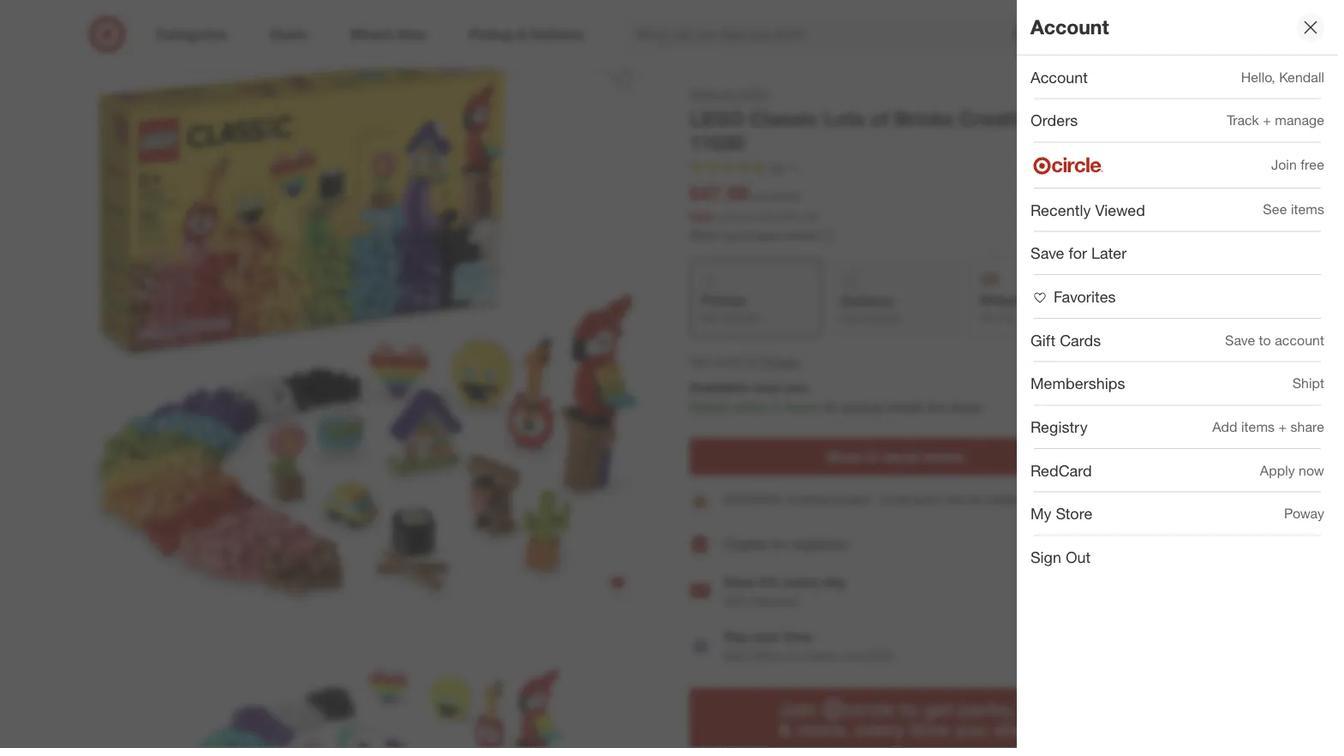Task type: locate. For each thing, give the bounding box(es) containing it.
0 horizontal spatial poway
[[761, 353, 801, 370]]

building
[[162, 15, 205, 30], [294, 15, 338, 30], [1043, 106, 1119, 130]]

add item
[[1206, 538, 1248, 551]]

with
[[724, 594, 748, 609], [724, 648, 748, 663]]

1 horizontal spatial building
[[294, 15, 338, 30]]

0 horizontal spatial redcard
[[752, 594, 799, 609]]

redcard up 3
[[1031, 461, 1093, 480]]

not sold at poway
[[690, 353, 801, 370]]

account down search button at the right top of the page
[[1031, 68, 1089, 86]]

What can we help you find? suggestions appear below search field
[[626, 15, 1043, 53]]

3
[[1067, 492, 1074, 507]]

save 5% every day with redcard
[[724, 574, 847, 609]]

reg
[[752, 190, 767, 203]]

building down the account hello, kendall element
[[1043, 106, 1119, 130]]

+ left the share
[[1279, 419, 1288, 435]]

parts.
[[912, 492, 943, 507]]

1 vertical spatial account
[[1031, 68, 1089, 86]]

toys right target link
[[127, 15, 151, 30]]

2 horizontal spatial building
[[1043, 106, 1119, 130]]

yrs.
[[1077, 492, 1096, 507]]

over
[[752, 629, 780, 645], [841, 648, 864, 663]]

lego up 11030
[[690, 106, 745, 130]]

2 vertical spatial save
[[724, 574, 756, 591]]

track
[[1228, 112, 1260, 129]]

0 vertical spatial save
[[1031, 244, 1065, 262]]

/ right toys link
[[154, 15, 158, 30]]

target link
[[83, 15, 116, 30]]

lego classic lots of bricks creative building toys set 11030, 1 of 8 image
[[83, 49, 649, 615]]

1 horizontal spatial available
[[861, 312, 901, 325]]

poway down now
[[1285, 505, 1325, 522]]

/ left toys link
[[119, 15, 123, 30]]

building right toys link
[[162, 15, 205, 30]]

lego
[[737, 87, 769, 102], [690, 106, 745, 130]]

for
[[1069, 244, 1088, 262], [823, 399, 839, 416], [969, 492, 983, 507], [772, 536, 789, 552]]

1 vertical spatial add
[[1206, 538, 1225, 551]]

my
[[1031, 505, 1052, 523]]

save down recently at the right top of the page
[[1031, 244, 1065, 262]]

2 with from the top
[[724, 648, 748, 663]]

1 account from the top
[[1031, 15, 1110, 39]]

add
[[1213, 419, 1238, 435], [1206, 538, 1225, 551]]

add inside button
[[1206, 538, 1225, 551]]

0 vertical spatial toys
[[127, 15, 151, 30]]

0 horizontal spatial available
[[721, 311, 760, 324]]

gift
[[1031, 331, 1056, 349]]

1 horizontal spatial &
[[368, 15, 376, 30]]

1 horizontal spatial /
[[154, 15, 158, 30]]

toys inside shop all lego lego classic lots of bricks creative building toys set 11030
[[1125, 106, 1167, 130]]

1 vertical spatial with
[[724, 648, 748, 663]]

apply now
[[1261, 462, 1325, 479]]

add inside account dialog
[[1213, 419, 1238, 435]]

toys
[[127, 15, 151, 30], [1125, 106, 1167, 130]]

small
[[881, 492, 909, 507]]

& left kits
[[368, 15, 376, 30]]

0 horizontal spatial over
[[752, 629, 780, 645]]

children
[[986, 492, 1029, 507]]

set
[[1172, 106, 1203, 130]]

$100
[[868, 648, 894, 663]]

2 sets from the left
[[341, 15, 365, 30]]

apply
[[1261, 462, 1296, 479]]

purchased
[[725, 227, 782, 242]]

cards
[[1060, 331, 1102, 349]]

search
[[1031, 27, 1072, 44]]

1 / from the left
[[119, 15, 123, 30]]

shipping get it by sun, nov 19
[[980, 292, 1078, 324]]

poway
[[761, 353, 801, 370], [1285, 505, 1325, 522]]

0 horizontal spatial &
[[236, 15, 244, 30]]

available near you ready within 2 hours for pickup inside the store
[[690, 379, 982, 416]]

0 horizontal spatial sets
[[209, 15, 233, 30]]

0 vertical spatial redcard
[[1031, 461, 1093, 480]]

building right blocks at the left top of the page
[[294, 15, 338, 30]]

with inside pay over time with affirm on orders over $100
[[724, 648, 748, 663]]

1 horizontal spatial +
[[1279, 419, 1288, 435]]

out
[[1066, 548, 1091, 567]]

sign out
[[1031, 548, 1091, 567]]

available
[[721, 311, 760, 324], [861, 312, 901, 325]]

show in-stock stores
[[827, 448, 965, 465]]

to
[[1260, 332, 1272, 348]]

over left $100
[[841, 648, 864, 663]]

sets left blocks at the left top of the page
[[209, 15, 233, 30]]

&
[[236, 15, 244, 30], [368, 15, 376, 30]]

0 horizontal spatial /
[[119, 15, 123, 30]]

account up the account hello, kendall element
[[1031, 15, 1110, 39]]

for inside available near you ready within 2 hours for pickup inside the store
[[823, 399, 839, 416]]

sold
[[716, 353, 742, 370]]

1 vertical spatial toys
[[1125, 106, 1167, 130]]

see
[[1264, 201, 1288, 218]]

1 sets from the left
[[209, 15, 233, 30]]

0 vertical spatial account
[[1031, 15, 1110, 39]]

0 vertical spatial items
[[1292, 201, 1325, 218]]

building inside shop all lego lego classic lots of bricks creative building toys set 11030
[[1043, 106, 1119, 130]]

pickup
[[843, 399, 884, 416]]

1 vertical spatial items
[[1242, 419, 1275, 435]]

1 vertical spatial poway
[[1285, 505, 1325, 522]]

sign out link
[[1017, 536, 1339, 579]]

stock
[[884, 448, 920, 465]]

/ right blocks at the left top of the page
[[287, 15, 291, 30]]

20
[[778, 210, 790, 223]]

items right see at the top right
[[1292, 201, 1325, 218]]

manage
[[1276, 112, 1325, 129]]

save
[[718, 210, 739, 223]]

0 vertical spatial add
[[1213, 419, 1238, 435]]

19
[[1066, 311, 1078, 324]]

bricks
[[895, 106, 954, 130]]

& left blocks at the left top of the page
[[236, 15, 244, 30]]

not down pickup
[[701, 311, 718, 324]]

1 vertical spatial save
[[1226, 332, 1256, 348]]

sun,
[[1022, 311, 1042, 324]]

eligible
[[724, 536, 768, 552]]

it
[[1000, 311, 1005, 324]]

building for lego
[[1043, 106, 1119, 130]]

not inside delivery not available
[[841, 312, 858, 325]]

warning: choking hazard - small parts. not for children under 3 yrs.
[[724, 492, 1096, 507]]

toys link
[[127, 15, 151, 30]]

available down delivery
[[861, 312, 901, 325]]

show in-stock stores button
[[690, 438, 1101, 476]]

search button
[[1031, 15, 1072, 57]]

items for recently viewed
[[1292, 201, 1325, 218]]

available down pickup
[[721, 311, 760, 324]]

add left the share
[[1213, 419, 1238, 435]]

for right the hours at the bottom right
[[823, 399, 839, 416]]

available inside delivery not available
[[861, 312, 901, 325]]

redcard
[[1031, 461, 1093, 480], [752, 594, 799, 609]]

0 horizontal spatial items
[[1242, 419, 1275, 435]]

2 horizontal spatial save
[[1226, 332, 1256, 348]]

1 vertical spatial redcard
[[752, 594, 799, 609]]

1 horizontal spatial toys
[[1125, 106, 1167, 130]]

1 horizontal spatial over
[[841, 648, 864, 663]]

for inside 'link'
[[1069, 244, 1088, 262]]

delivery not available
[[841, 292, 901, 325]]

over up affirm
[[752, 629, 780, 645]]

25
[[771, 160, 784, 175]]

account
[[1031, 15, 1110, 39], [1031, 68, 1089, 86]]

redcard down 5%
[[752, 594, 799, 609]]

save left to
[[1226, 332, 1256, 348]]

0 horizontal spatial +
[[1264, 112, 1272, 129]]

with down pay
[[724, 648, 748, 663]]

save left 5%
[[724, 574, 756, 591]]

view favorites element
[[1031, 287, 1117, 306]]

blocks
[[247, 15, 283, 30]]

with up pay
[[724, 594, 748, 609]]

11030
[[690, 131, 745, 155]]

0 horizontal spatial save
[[724, 574, 756, 591]]

1 horizontal spatial poway
[[1285, 505, 1325, 522]]

2 & from the left
[[368, 15, 376, 30]]

add item button
[[1183, 530, 1256, 558]]

lego right all
[[737, 87, 769, 102]]

items up apply
[[1242, 419, 1275, 435]]

add left item
[[1206, 538, 1225, 551]]

share
[[1291, 419, 1325, 435]]

off
[[802, 210, 815, 223]]

memberships
[[1031, 374, 1126, 393]]

add for add items + share
[[1213, 419, 1238, 435]]

near
[[752, 379, 782, 396]]

2 account from the top
[[1031, 68, 1089, 86]]

1 horizontal spatial sets
[[341, 15, 365, 30]]

redcard inside save 5% every day with redcard
[[752, 594, 799, 609]]

for left later
[[1069, 244, 1088, 262]]

redcard inside account dialog
[[1031, 461, 1093, 480]]

with inside save 5% every day with redcard
[[724, 594, 748, 609]]

day
[[823, 574, 847, 591]]

toys left set
[[1125, 106, 1167, 130]]

+ right track
[[1264, 112, 1272, 129]]

not down delivery
[[841, 312, 858, 325]]

account dialog
[[1017, 0, 1339, 748]]

available inside the pickup not available
[[721, 311, 760, 324]]

0 vertical spatial with
[[724, 594, 748, 609]]

building for /
[[294, 15, 338, 30]]

1 horizontal spatial redcard
[[1031, 461, 1093, 480]]

not left sold
[[690, 353, 712, 370]]

1 horizontal spatial save
[[1031, 244, 1065, 262]]

target
[[83, 15, 116, 30]]

0 vertical spatial lego
[[737, 87, 769, 102]]

poway right at
[[761, 353, 801, 370]]

save inside 'link'
[[1031, 244, 1065, 262]]

2 horizontal spatial /
[[287, 15, 291, 30]]

save
[[1031, 244, 1065, 262], [1226, 332, 1256, 348], [724, 574, 756, 591]]

sets left kits
[[341, 15, 365, 30]]

1 vertical spatial lego
[[690, 106, 745, 130]]

1 horizontal spatial items
[[1292, 201, 1325, 218]]

free
[[1301, 157, 1325, 173]]

1 with from the top
[[724, 594, 748, 609]]



Task type: vqa. For each thing, say whether or not it's contained in the screenshot.


Task type: describe. For each thing, give the bounding box(es) containing it.
on
[[786, 648, 800, 663]]

hours
[[784, 399, 819, 416]]

5%
[[760, 574, 780, 591]]

sale
[[690, 209, 715, 224]]

sign
[[1031, 548, 1062, 567]]

recently
[[1031, 200, 1092, 219]]

time
[[784, 629, 812, 645]]

all
[[722, 87, 734, 102]]

when purchased online
[[690, 227, 817, 242]]

0 horizontal spatial toys
[[127, 15, 151, 30]]

ready
[[690, 399, 729, 416]]

nov
[[1045, 311, 1063, 324]]

0 horizontal spatial building
[[162, 15, 205, 30]]

orders
[[1031, 111, 1079, 130]]

building sets & blocks link
[[162, 15, 283, 30]]

save inside save 5% every day with redcard
[[724, 574, 756, 591]]

delivery
[[841, 292, 894, 309]]

viewed
[[1096, 200, 1146, 219]]

building sets & kits link
[[294, 15, 400, 30]]

favorites
[[1054, 287, 1117, 306]]

gift cards
[[1031, 331, 1102, 349]]

save for later link
[[1017, 232, 1339, 274]]

add for add item
[[1206, 538, 1225, 551]]

for right the eligible
[[772, 536, 789, 552]]

items for registry
[[1242, 419, 1275, 435]]

pay
[[724, 629, 748, 645]]

%
[[790, 210, 800, 223]]

choking
[[787, 492, 829, 507]]

12.00
[[747, 210, 773, 223]]

you
[[785, 379, 809, 396]]

available for pickup
[[721, 311, 760, 324]]

creative
[[960, 106, 1038, 130]]

registry
[[1031, 418, 1088, 436]]

my store
[[1031, 505, 1093, 523]]

1 & from the left
[[236, 15, 244, 30]]

2 / from the left
[[154, 15, 158, 30]]

0 vertical spatial poway
[[761, 353, 801, 370]]

$47.99
[[690, 181, 749, 205]]

0 vertical spatial +
[[1264, 112, 1272, 129]]

later
[[1092, 244, 1127, 262]]

join
[[1272, 157, 1298, 173]]

$47.99 reg $59.99 sale save $ 12.00 ( 20 % off )
[[690, 181, 817, 224]]

in-
[[867, 448, 884, 465]]

affirm
[[752, 648, 783, 663]]

$
[[742, 210, 747, 223]]

pickup
[[701, 292, 746, 308]]

available for delivery
[[861, 312, 901, 325]]

account
[[1276, 332, 1325, 348]]

hello,
[[1242, 69, 1276, 85]]

get
[[980, 311, 997, 324]]

hello, kendall
[[1242, 69, 1325, 85]]

(
[[776, 210, 778, 223]]

store
[[951, 399, 982, 416]]

advertisement region
[[690, 688, 1256, 748]]

target / toys / building sets & blocks / building sets & kits
[[83, 15, 400, 30]]

image gallery element
[[83, 49, 649, 748]]

poway button
[[761, 352, 801, 371]]

1 vertical spatial over
[[841, 648, 864, 663]]

not inside the pickup not available
[[701, 311, 718, 324]]

save for save for later
[[1031, 244, 1065, 262]]

hazard
[[833, 492, 869, 507]]

by
[[1008, 311, 1019, 324]]

at
[[746, 353, 757, 370]]

kendall
[[1280, 69, 1325, 85]]

shipt
[[1293, 375, 1325, 392]]

available
[[690, 379, 749, 396]]

for left the children
[[969, 492, 983, 507]]

classic
[[750, 106, 819, 130]]

warning:
[[724, 492, 784, 507]]

-
[[873, 492, 877, 507]]

favorites link
[[1017, 275, 1339, 318]]

3 / from the left
[[287, 15, 291, 30]]

shipping
[[980, 292, 1037, 308]]

$59.99
[[770, 190, 801, 203]]

0 vertical spatial over
[[752, 629, 780, 645]]

inside
[[888, 399, 924, 416]]

track + manage
[[1228, 112, 1325, 129]]

join free link
[[1017, 143, 1339, 188]]

now
[[1300, 462, 1325, 479]]

pay over time with affirm on orders over $100
[[724, 629, 894, 663]]

shop all lego lego classic lots of bricks creative building toys set 11030
[[690, 87, 1203, 155]]

join free
[[1272, 157, 1325, 173]]

1 vertical spatial +
[[1279, 419, 1288, 435]]

online
[[785, 227, 817, 242]]

of
[[871, 106, 889, 130]]

save to account
[[1226, 332, 1325, 348]]

25 link
[[690, 159, 801, 179]]

shop
[[690, 87, 718, 102]]

account hello, kendall element
[[1031, 68, 1089, 86]]

lots
[[824, 106, 865, 130]]

poway inside account dialog
[[1285, 505, 1325, 522]]

stores
[[924, 448, 965, 465]]

not right parts.
[[946, 492, 965, 507]]

when
[[690, 227, 721, 242]]

save for save to account
[[1226, 332, 1256, 348]]

kits
[[379, 15, 400, 30]]

under
[[1033, 492, 1064, 507]]

store
[[1057, 505, 1093, 523]]

pickup not available
[[701, 292, 760, 324]]



